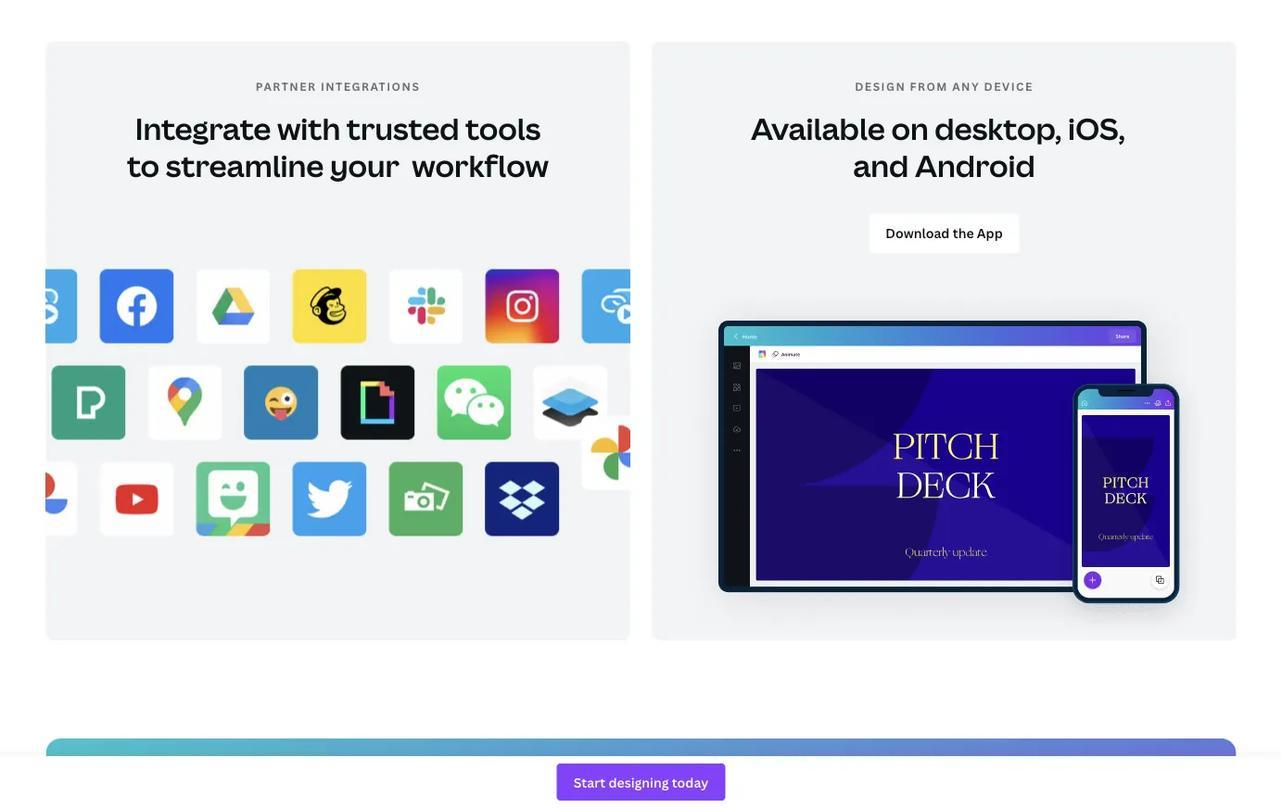 Task type: vqa. For each thing, say whether or not it's contained in the screenshot.
Integrate with trusted tools to streamline your  workflow
yes



Task type: locate. For each thing, give the bounding box(es) containing it.
integrate with trusted tools to streamline your  workflow
[[127, 108, 549, 185]]

design
[[855, 79, 906, 94]]

device
[[985, 79, 1034, 94]]

from
[[910, 79, 949, 94]]

trusted
[[347, 108, 460, 148]]

to
[[127, 145, 160, 185]]

design from any device
[[855, 79, 1034, 94]]

tools
[[466, 108, 541, 148]]

android
[[915, 145, 1036, 185]]

your
[[330, 145, 400, 185]]



Task type: describe. For each thing, give the bounding box(es) containing it.
streamline
[[166, 145, 324, 185]]

and
[[853, 145, 909, 185]]

any
[[953, 79, 981, 94]]

integrate
[[135, 108, 271, 148]]

available
[[751, 108, 886, 148]]

partner integrations
[[256, 79, 420, 94]]

integrations
[[321, 79, 420, 94]]

available on desktop, ios, and android
[[751, 108, 1138, 185]]

with
[[277, 108, 341, 148]]

partner
[[256, 79, 317, 94]]

on
[[892, 108, 929, 148]]

ios,
[[1068, 108, 1126, 148]]

desktop,
[[935, 108, 1062, 148]]



